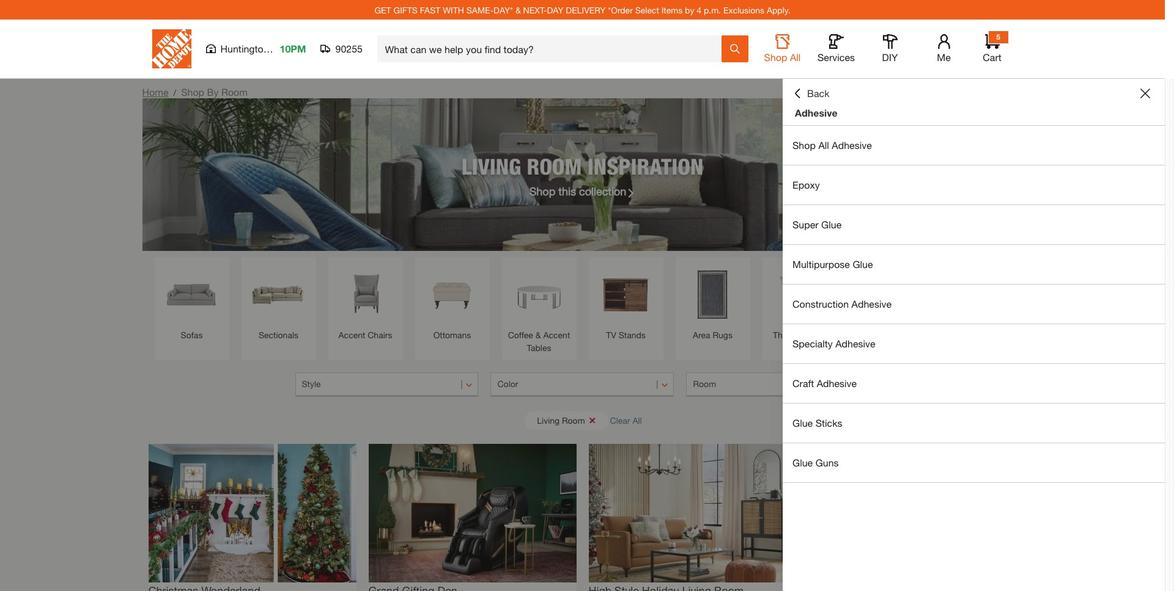 Task type: locate. For each thing, give the bounding box(es) containing it.
accent left chairs in the left bottom of the page
[[339, 330, 365, 341]]

glue sticks
[[793, 418, 842, 429]]

shop up epoxy
[[793, 139, 816, 151]]

sectionals
[[259, 330, 298, 341]]

glue
[[821, 219, 842, 231], [853, 259, 873, 270], [793, 418, 813, 429], [793, 457, 813, 469]]

all up epoxy
[[818, 139, 829, 151]]

glue guns link
[[783, 444, 1165, 483]]

living for living room inspiration
[[462, 153, 521, 179]]

day
[[547, 5, 564, 15]]

0 vertical spatial &
[[515, 5, 521, 15]]

glue right super
[[821, 219, 842, 231]]

2 horizontal spatial all
[[818, 139, 829, 151]]

&
[[515, 5, 521, 15], [536, 330, 541, 341]]

adhesive
[[795, 107, 838, 119], [832, 139, 872, 151], [852, 298, 892, 310], [835, 338, 876, 350], [817, 378, 857, 390]]

shop
[[764, 51, 787, 63], [181, 86, 204, 98], [793, 139, 816, 151], [529, 184, 555, 198]]

4 stretchy image image from the left
[[809, 445, 1017, 583]]

accent chairs link
[[334, 264, 397, 342]]

shop this collection link
[[529, 183, 636, 200]]

glue right multipurpose
[[853, 259, 873, 270]]

1 horizontal spatial living
[[537, 416, 560, 426]]

1 horizontal spatial accent
[[543, 330, 570, 341]]

living inside button
[[537, 416, 560, 426]]

shop all adhesive link
[[783, 126, 1165, 165]]

shop inside button
[[764, 51, 787, 63]]

area rugs
[[693, 330, 733, 341]]

adhesive for specialty adhesive
[[835, 338, 876, 350]]

style button
[[295, 373, 479, 397]]

home
[[142, 86, 168, 98]]

super glue link
[[783, 205, 1165, 245]]

all for shop all adhesive
[[818, 139, 829, 151]]

get
[[375, 5, 391, 15]]

construction
[[793, 298, 849, 310]]

0 horizontal spatial &
[[515, 5, 521, 15]]

menu containing shop all adhesive
[[783, 126, 1165, 484]]

shop all
[[764, 51, 801, 63]]

1 accent from the left
[[339, 330, 365, 341]]

select
[[635, 5, 659, 15]]

adhesive for craft adhesive
[[817, 378, 857, 390]]

adhesive inside craft adhesive link
[[817, 378, 857, 390]]

10pm
[[280, 43, 306, 54]]

huntington
[[220, 43, 269, 54]]

1 horizontal spatial throw
[[857, 330, 881, 341]]

/
[[173, 87, 176, 98]]

huntington park
[[220, 43, 292, 54]]

specialty adhesive
[[793, 338, 876, 350]]

1 vertical spatial living
[[537, 416, 560, 426]]

cart 5
[[983, 32, 1002, 63]]

color
[[497, 379, 518, 390]]

90255 button
[[321, 43, 363, 55]]

1 throw from the left
[[773, 330, 797, 341]]

all
[[790, 51, 801, 63], [818, 139, 829, 151], [633, 416, 642, 426]]

2 accent from the left
[[543, 330, 570, 341]]

0 horizontal spatial accent
[[339, 330, 365, 341]]

tv stands image
[[595, 264, 657, 326]]

shop inside 'link'
[[793, 139, 816, 151]]

adhesive inside specialty adhesive link
[[835, 338, 876, 350]]

*order
[[608, 5, 633, 15]]

glue inside glue guns "link"
[[793, 457, 813, 469]]

shop left "this"
[[529, 184, 555, 198]]

& up tables
[[536, 330, 541, 341]]

throw pillows image
[[768, 264, 831, 326]]

coffee & accent tables image
[[508, 264, 570, 326]]

0 horizontal spatial throw
[[773, 330, 797, 341]]

living room
[[537, 416, 585, 426]]

services
[[818, 51, 855, 63]]

1 horizontal spatial &
[[536, 330, 541, 341]]

0 horizontal spatial all
[[633, 416, 642, 426]]

chairs
[[368, 330, 392, 341]]

epoxy link
[[783, 166, 1165, 205]]

color button
[[491, 373, 674, 397]]

diy
[[882, 51, 898, 63]]

accent up tables
[[543, 330, 570, 341]]

sticks
[[816, 418, 842, 429]]

coffee
[[508, 330, 533, 341]]

4
[[697, 5, 701, 15]]

2 stretchy image image from the left
[[368, 445, 576, 583]]

throw
[[773, 330, 797, 341], [857, 330, 881, 341]]

ottomans image
[[421, 264, 483, 326]]

craft adhesive link
[[783, 364, 1165, 404]]

pillows
[[799, 330, 826, 341]]

all for shop all
[[790, 51, 801, 63]]

adhesive for construction adhesive
[[852, 298, 892, 310]]

5
[[996, 32, 1000, 42]]

next-
[[523, 5, 547, 15]]

room down color button
[[562, 416, 585, 426]]

get gifts fast with same-day* & next-day delivery *order select items by 4 p.m. exclusions apply.
[[375, 5, 790, 15]]

shop this collection
[[529, 184, 626, 198]]

glue left guns
[[793, 457, 813, 469]]

diy button
[[871, 34, 910, 64]]

this
[[559, 184, 576, 198]]

1 horizontal spatial all
[[790, 51, 801, 63]]

all inside 'link'
[[818, 139, 829, 151]]

2 throw from the left
[[857, 330, 881, 341]]

& right day*
[[515, 5, 521, 15]]

0 vertical spatial living
[[462, 153, 521, 179]]

tv stands link
[[595, 264, 657, 342]]

adhesive inside construction adhesive link
[[852, 298, 892, 310]]

shop right /
[[181, 86, 204, 98]]

ottomans
[[433, 330, 471, 341]]

all right clear
[[633, 416, 642, 426]]

construction adhesive link
[[783, 285, 1165, 324]]

tv
[[606, 330, 616, 341]]

me
[[937, 51, 951, 63]]

1 vertical spatial &
[[536, 330, 541, 341]]

glue left the "sticks"
[[793, 418, 813, 429]]

same-
[[466, 5, 494, 15]]

exclusions
[[723, 5, 764, 15]]

multipurpose
[[793, 259, 850, 270]]

2 vertical spatial all
[[633, 416, 642, 426]]

room
[[221, 86, 248, 98], [527, 153, 582, 179], [693, 379, 716, 390], [562, 416, 585, 426]]

delivery
[[566, 5, 606, 15]]

sofas
[[181, 330, 203, 341]]

sofas image
[[161, 264, 223, 326]]

specialty adhesive link
[[783, 325, 1165, 364]]

1 vertical spatial all
[[818, 139, 829, 151]]

menu
[[783, 126, 1165, 484]]

accent chairs
[[339, 330, 392, 341]]

throw left blankets
[[857, 330, 881, 341]]

stretchy image image
[[148, 445, 356, 583], [368, 445, 576, 583], [589, 445, 797, 583], [809, 445, 1017, 583]]

coffee & accent tables link
[[508, 264, 570, 355]]

living
[[462, 153, 521, 179], [537, 416, 560, 426]]

accent
[[339, 330, 365, 341], [543, 330, 570, 341]]

0 horizontal spatial living
[[462, 153, 521, 179]]

throw left pillows
[[773, 330, 797, 341]]

shop down apply.
[[764, 51, 787, 63]]

super
[[793, 219, 819, 231]]

all up back button
[[790, 51, 801, 63]]

glue guns
[[793, 457, 839, 469]]

0 vertical spatial all
[[790, 51, 801, 63]]

guns
[[816, 457, 839, 469]]



Task type: describe. For each thing, give the bounding box(es) containing it.
glue inside glue sticks link
[[793, 418, 813, 429]]

tv stands
[[606, 330, 646, 341]]

apply.
[[767, 5, 790, 15]]

all for clear all
[[633, 416, 642, 426]]

epoxy
[[793, 179, 820, 191]]

coffee & accent tables
[[508, 330, 570, 353]]

super glue
[[793, 219, 842, 231]]

stands
[[619, 330, 646, 341]]

by
[[207, 86, 219, 98]]

gifts
[[394, 5, 418, 15]]

sectionals link
[[247, 264, 310, 342]]

clear
[[610, 416, 630, 426]]

shop for shop all adhesive
[[793, 139, 816, 151]]

clear all button
[[610, 410, 642, 432]]

inspiration
[[588, 153, 703, 179]]

home / shop by room
[[142, 86, 248, 98]]

shop for shop all
[[764, 51, 787, 63]]

drawer close image
[[1140, 89, 1150, 98]]

throw blankets
[[857, 330, 916, 341]]

area
[[693, 330, 710, 341]]

craft
[[793, 378, 814, 390]]

throw pillows link
[[768, 264, 831, 342]]

style
[[302, 379, 321, 390]]

glue inside super glue link
[[821, 219, 842, 231]]

park
[[272, 43, 292, 54]]

90255
[[335, 43, 363, 54]]

blankets
[[883, 330, 916, 341]]

throw blankets image
[[855, 264, 918, 326]]

clear all
[[610, 416, 642, 426]]

3 stretchy image image from the left
[[589, 445, 797, 583]]

multipurpose glue link
[[783, 245, 1165, 284]]

curtains & drapes image
[[942, 264, 1004, 326]]

& inside coffee & accent tables
[[536, 330, 541, 341]]

construction adhesive
[[793, 298, 892, 310]]

by
[[685, 5, 694, 15]]

room down area at right
[[693, 379, 716, 390]]

p.m.
[[704, 5, 721, 15]]

ottomans link
[[421, 264, 483, 342]]

sectionals image
[[247, 264, 310, 326]]

area rugs link
[[682, 264, 744, 342]]

throw pillows
[[773, 330, 826, 341]]

living room inspiration
[[462, 153, 703, 179]]

with
[[443, 5, 464, 15]]

What can we help you find today? search field
[[385, 36, 721, 62]]

multipurpose glue
[[793, 259, 873, 270]]

glue inside multipurpose glue link
[[853, 259, 873, 270]]

craft adhesive
[[793, 378, 857, 390]]

collection
[[579, 184, 626, 198]]

services button
[[817, 34, 856, 64]]

1 stretchy image image from the left
[[148, 445, 356, 583]]

rugs
[[713, 330, 733, 341]]

area rugs image
[[682, 264, 744, 326]]

shop all button
[[763, 34, 802, 64]]

glue sticks link
[[783, 404, 1165, 443]]

room right by
[[221, 86, 248, 98]]

me button
[[924, 34, 963, 64]]

back
[[807, 87, 830, 99]]

tables
[[527, 343, 551, 353]]

day*
[[494, 5, 513, 15]]

accent chairs image
[[334, 264, 397, 326]]

shop for shop this collection
[[529, 184, 555, 198]]

room button
[[686, 373, 870, 397]]

fast
[[420, 5, 440, 15]]

living for living room
[[537, 416, 560, 426]]

cart
[[983, 51, 1002, 63]]

adhesive inside shop all adhesive 'link'
[[832, 139, 872, 151]]

home link
[[142, 86, 168, 98]]

room up "this"
[[527, 153, 582, 179]]

throw for throw blankets
[[857, 330, 881, 341]]

living room button
[[525, 412, 608, 430]]

sofas link
[[161, 264, 223, 342]]

shop all adhesive
[[793, 139, 872, 151]]

back button
[[793, 87, 830, 100]]

the home depot logo image
[[152, 29, 191, 68]]

throw blankets link
[[855, 264, 918, 342]]

specialty
[[793, 338, 833, 350]]

accent inside coffee & accent tables
[[543, 330, 570, 341]]

items
[[661, 5, 683, 15]]

feedback link image
[[1158, 207, 1174, 273]]

throw for throw pillows
[[773, 330, 797, 341]]



Task type: vqa. For each thing, say whether or not it's contained in the screenshot.
This is the first slide image on the top of page
no



